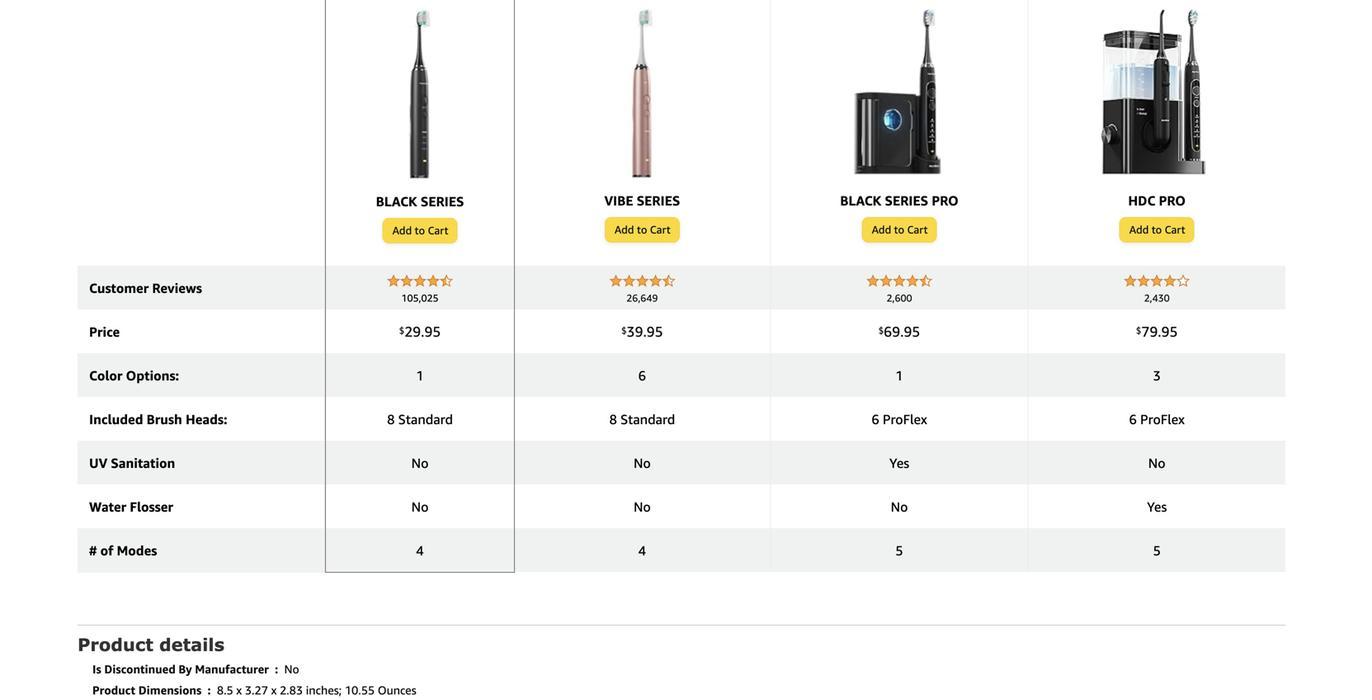 Task type: vqa. For each thing, say whether or not it's contained in the screenshot.


Task type: locate. For each thing, give the bounding box(es) containing it.
included
[[89, 411, 143, 427]]

cart for vibe series
[[650, 223, 671, 236]]

1 vertical spatial yes
[[1147, 499, 1167, 515]]

3 . from the left
[[901, 323, 904, 340]]

0 horizontal spatial proflex
[[883, 411, 928, 427]]

2 1 from the left
[[896, 368, 904, 383]]

1 horizontal spatial standard
[[621, 411, 675, 427]]

1 horizontal spatial 5
[[1154, 543, 1161, 558]]

Add to Cart submit
[[606, 218, 679, 242], [863, 218, 936, 242], [1121, 218, 1194, 242], [383, 219, 457, 243]]

1 x from the left
[[236, 683, 242, 697]]

0 horizontal spatial yes
[[890, 455, 910, 471]]

0 vertical spatial ‎
[[281, 662, 281, 676]]

1 horizontal spatial ‏
[[272, 662, 272, 676]]

product down the is
[[92, 683, 135, 697]]

$ 39 . 95
[[622, 323, 663, 340]]

customer
[[89, 280, 149, 296]]

3 $ from the left
[[879, 325, 884, 336]]

2,600
[[887, 292, 913, 304]]

ounces
[[378, 683, 417, 697]]

4 $ from the left
[[1137, 325, 1142, 336]]

0 horizontal spatial x
[[236, 683, 242, 697]]

1 horizontal spatial 8
[[610, 411, 617, 427]]

to down hdc pro
[[1152, 223, 1162, 236]]

add to cart down black series pro at the top
[[872, 223, 928, 236]]

x
[[236, 683, 242, 697], [271, 683, 277, 697]]

add to cart submit down vibe series
[[606, 218, 679, 242]]

0 vertical spatial yes
[[890, 455, 910, 471]]

2 proflex from the left
[[1141, 411, 1185, 427]]

79
[[1142, 323, 1158, 340]]

price
[[89, 324, 120, 340]]

0 vertical spatial ‏
[[272, 662, 272, 676]]

to down black series pro at the top
[[894, 223, 905, 236]]

6 proflex
[[872, 411, 928, 427], [1130, 411, 1185, 427]]

5
[[896, 543, 904, 558], [1154, 543, 1161, 558]]

add down black series pro at the top
[[872, 223, 892, 236]]

product
[[78, 634, 153, 655], [92, 683, 135, 697]]

standard
[[398, 411, 453, 427], [621, 411, 675, 427]]

cart for black series
[[428, 224, 449, 237]]

8 standard
[[387, 411, 453, 427], [610, 411, 675, 427]]

cart down black series pro at the top
[[908, 223, 928, 236]]

to down black series
[[415, 224, 425, 237]]

add to cart down hdc pro
[[1130, 223, 1186, 236]]

customer reviews
[[89, 280, 202, 296]]

2 x from the left
[[271, 683, 277, 697]]

$ inside $ 69 . 95
[[879, 325, 884, 336]]

1 horizontal spatial series
[[637, 193, 680, 208]]

‎ up 2.83
[[281, 662, 281, 676]]

pro image
[[817, 0, 982, 184]]

69
[[884, 323, 901, 340]]

cart for hdc pro
[[1165, 223, 1186, 236]]

1 $ from the left
[[399, 325, 405, 336]]

to for vibe series
[[637, 223, 647, 236]]

1 horizontal spatial pro
[[1159, 193, 1186, 208]]

95 right 79
[[1162, 323, 1178, 340]]

no inside product details is discontinued by manufacturer                                     ‏                                         :                                     ‎ no product dimensions                                     ‏                                         :                                     ‎ 8.5 x 3.27 x 2.83 inches; 10.55 ounces
[[284, 662, 299, 676]]

‎ left '8.5'
[[214, 683, 214, 697]]

0 horizontal spatial pro
[[932, 193, 959, 208]]

add down black series
[[393, 224, 412, 237]]

$ inside $ 79 . 95
[[1137, 325, 1142, 336]]

0 horizontal spatial 4
[[416, 543, 424, 558]]

cart down black series
[[428, 224, 449, 237]]

1 vertical spatial ‎
[[214, 683, 214, 697]]

to
[[637, 223, 647, 236], [894, 223, 905, 236], [1152, 223, 1162, 236], [415, 224, 425, 237]]

. down 105,025
[[421, 323, 425, 340]]

black for black series
[[376, 194, 417, 209]]

$ 79 . 95
[[1137, 323, 1178, 340]]

8
[[387, 411, 395, 427], [610, 411, 617, 427]]

hdc pro link
[[1040, 0, 1274, 217]]

1 horizontal spatial :
[[275, 662, 278, 676]]

1 95 from the left
[[425, 323, 441, 340]]

2.83
[[280, 683, 303, 697]]

1 vertical spatial product
[[92, 683, 135, 697]]

0 horizontal spatial 5
[[896, 543, 904, 558]]

1 vertical spatial ‏
[[205, 683, 205, 697]]

black series
[[376, 194, 464, 209]]

1 6 proflex from the left
[[872, 411, 928, 427]]

add to cart submit down black series
[[383, 219, 457, 243]]

‏ right "manufacturer"
[[272, 662, 272, 676]]

brush
[[147, 411, 182, 427]]

95 right the 69
[[904, 323, 921, 340]]

series
[[637, 193, 680, 208], [885, 193, 929, 208], [421, 194, 464, 209]]

$
[[399, 325, 405, 336], [622, 325, 627, 336], [879, 325, 884, 336], [1137, 325, 1142, 336]]

.
[[421, 323, 425, 340], [643, 323, 647, 340], [901, 323, 904, 340], [1158, 323, 1162, 340]]

1 4 from the left
[[416, 543, 424, 558]]

0 horizontal spatial ‏
[[205, 683, 205, 697]]

0 horizontal spatial 8 standard
[[387, 411, 453, 427]]

pro
[[932, 193, 959, 208], [1159, 193, 1186, 208]]

6
[[639, 368, 646, 383], [872, 411, 880, 427], [1130, 411, 1137, 427]]

. for 69
[[901, 323, 904, 340]]

0 horizontal spatial :
[[208, 683, 211, 697]]

‏ left '8.5'
[[205, 683, 205, 697]]

product details is discontinued by manufacturer                                     ‏                                         :                                     ‎ no product dimensions                                     ‏                                         :                                     ‎ 8.5 x 3.27 x 2.83 inches; 10.55 ounces
[[78, 634, 417, 697]]

add
[[615, 223, 634, 236], [872, 223, 892, 236], [1130, 223, 1149, 236], [393, 224, 412, 237]]

1 horizontal spatial 4
[[639, 543, 646, 558]]

95
[[425, 323, 441, 340], [647, 323, 663, 340], [904, 323, 921, 340], [1162, 323, 1178, 340]]

2 horizontal spatial series
[[885, 193, 929, 208]]

3 95 from the left
[[904, 323, 921, 340]]

1 8 standard from the left
[[387, 411, 453, 427]]

4 . from the left
[[1158, 323, 1162, 340]]

. down 2,600 on the top
[[901, 323, 904, 340]]

add to cart down black series
[[393, 224, 449, 237]]

10.55
[[345, 683, 375, 697]]

$ inside $ 39 . 95
[[622, 325, 627, 336]]

add for black series
[[393, 224, 412, 237]]

2 standard from the left
[[621, 411, 675, 427]]

to for black series pro
[[894, 223, 905, 236]]

add to cart submit down black series pro at the top
[[863, 218, 936, 242]]

black
[[841, 193, 882, 208], [376, 194, 417, 209]]

$ for 29
[[399, 325, 405, 336]]

2 pro from the left
[[1159, 193, 1186, 208]]

options:
[[126, 368, 179, 383]]

add to cart submit for black series
[[383, 219, 457, 243]]

add to cart for black series pro
[[872, 223, 928, 236]]

cart down vibe series
[[650, 223, 671, 236]]

water flosser
[[89, 499, 173, 515]]

. down 26,649
[[643, 323, 647, 340]]

add for black series pro
[[872, 223, 892, 236]]

2 . from the left
[[643, 323, 647, 340]]

1 down $ 69 . 95
[[896, 368, 904, 383]]

0 horizontal spatial 6
[[639, 368, 646, 383]]

: left '8.5'
[[208, 683, 211, 697]]

1 down the $ 29 . 95
[[416, 368, 424, 383]]

add to cart for hdc pro
[[1130, 223, 1186, 236]]

2 6 proflex from the left
[[1130, 411, 1185, 427]]

‎
[[281, 662, 281, 676], [214, 683, 214, 697]]

$ inside the $ 29 . 95
[[399, 325, 405, 336]]

add to cart
[[615, 223, 671, 236], [872, 223, 928, 236], [1130, 223, 1186, 236], [393, 224, 449, 237]]

:
[[275, 662, 278, 676], [208, 683, 211, 697]]

cart down hdc pro
[[1165, 223, 1186, 236]]

2 4 from the left
[[639, 543, 646, 558]]

uv sanitation
[[89, 455, 175, 471]]

no
[[412, 455, 429, 471], [634, 455, 651, 471], [1149, 455, 1166, 471], [412, 499, 429, 515], [634, 499, 651, 515], [891, 499, 908, 515], [284, 662, 299, 676]]

black series pro
[[841, 193, 959, 208]]

1
[[416, 368, 424, 383], [896, 368, 904, 383]]

to down vibe series
[[637, 223, 647, 236]]

2 $ from the left
[[622, 325, 627, 336]]

add down hdc
[[1130, 223, 1149, 236]]

add to cart for vibe series
[[615, 223, 671, 236]]

discontinued
[[104, 662, 176, 676]]

0 horizontal spatial standard
[[398, 411, 453, 427]]

95 for 79
[[1162, 323, 1178, 340]]

8.5
[[217, 683, 233, 697]]

0 horizontal spatial 8
[[387, 411, 395, 427]]

. for 79
[[1158, 323, 1162, 340]]

105,025
[[401, 292, 439, 304]]

26,649
[[627, 292, 658, 304]]

black for black series pro
[[841, 193, 882, 208]]

is
[[92, 662, 101, 676]]

1 horizontal spatial black
[[841, 193, 882, 208]]

water
[[89, 499, 126, 515]]

yes
[[890, 455, 910, 471], [1147, 499, 1167, 515]]

hdc pro image
[[1075, 0, 1240, 184]]

x right 3.27
[[271, 683, 277, 697]]

1 horizontal spatial x
[[271, 683, 277, 697]]

0 horizontal spatial series
[[421, 194, 464, 209]]

0 horizontal spatial 6 proflex
[[872, 411, 928, 427]]

add to cart submit down hdc pro
[[1121, 218, 1194, 242]]

add to cart for black series
[[393, 224, 449, 237]]

proflex
[[883, 411, 928, 427], [1141, 411, 1185, 427]]

. down the 2,430
[[1158, 323, 1162, 340]]

0 horizontal spatial black
[[376, 194, 417, 209]]

‏
[[272, 662, 272, 676], [205, 683, 205, 697]]

4 95 from the left
[[1162, 323, 1178, 340]]

: right "manufacturer"
[[275, 662, 278, 676]]

add down vibe at the top left of page
[[615, 223, 634, 236]]

# of modes
[[89, 543, 157, 558]]

1 horizontal spatial 6 proflex
[[1130, 411, 1185, 427]]

95 right 39
[[647, 323, 663, 340]]

1 horizontal spatial proflex
[[1141, 411, 1185, 427]]

x right '8.5'
[[236, 683, 242, 697]]

1 horizontal spatial 1
[[896, 368, 904, 383]]

cart
[[650, 223, 671, 236], [908, 223, 928, 236], [1165, 223, 1186, 236], [428, 224, 449, 237]]

uv
[[89, 455, 107, 471]]

4
[[416, 543, 424, 558], [639, 543, 646, 558]]

1 . from the left
[[421, 323, 425, 340]]

1 horizontal spatial 8 standard
[[610, 411, 675, 427]]

95 right "29"
[[425, 323, 441, 340]]

cart for black series pro
[[908, 223, 928, 236]]

sanitation
[[111, 455, 175, 471]]

product up the is
[[78, 634, 153, 655]]

details
[[159, 634, 225, 655]]

2 95 from the left
[[647, 323, 663, 340]]

manufacturer
[[195, 662, 269, 676]]

of
[[100, 543, 113, 558]]

0 horizontal spatial 1
[[416, 368, 424, 383]]

add to cart down vibe series
[[615, 223, 671, 236]]

2 horizontal spatial 6
[[1130, 411, 1137, 427]]



Task type: describe. For each thing, give the bounding box(es) containing it.
1 proflex from the left
[[883, 411, 928, 427]]

. for 39
[[643, 323, 647, 340]]

inches;
[[306, 683, 342, 697]]

95 for 39
[[647, 323, 663, 340]]

black series pro link
[[783, 0, 1016, 217]]

modes
[[117, 543, 157, 558]]

$ 29 . 95
[[399, 323, 441, 340]]

black series image
[[338, 0, 503, 185]]

add for vibe series
[[615, 223, 634, 236]]

series for vibe series
[[637, 193, 680, 208]]

included brush heads:
[[89, 411, 227, 427]]

2 8 standard from the left
[[610, 411, 675, 427]]

black series link
[[338, 0, 503, 218]]

vibe series link
[[526, 0, 759, 217]]

add to cart submit for vibe series
[[606, 218, 679, 242]]

$ for 39
[[622, 325, 627, 336]]

add for hdc pro
[[1130, 223, 1149, 236]]

. for 29
[[421, 323, 425, 340]]

$ 69 . 95
[[879, 323, 921, 340]]

add to cart submit for hdc pro
[[1121, 218, 1194, 242]]

0 vertical spatial product
[[78, 634, 153, 655]]

series for black series
[[421, 194, 464, 209]]

dimensions
[[138, 683, 202, 697]]

vibe series
[[605, 193, 680, 208]]

3
[[1154, 368, 1161, 383]]

add to cart submit for black series pro
[[863, 218, 936, 242]]

2 5 from the left
[[1154, 543, 1161, 558]]

2 8 from the left
[[610, 411, 617, 427]]

$ for 79
[[1137, 325, 1142, 336]]

#
[[89, 543, 97, 558]]

2,430
[[1145, 292, 1170, 304]]

$ for 69
[[879, 325, 884, 336]]

vibe image
[[560, 0, 725, 184]]

95 for 29
[[425, 323, 441, 340]]

color options:
[[89, 368, 179, 383]]

1 horizontal spatial ‎
[[281, 662, 281, 676]]

color
[[89, 368, 122, 383]]

hdc
[[1129, 193, 1156, 208]]

flosser
[[130, 499, 173, 515]]

reviews
[[152, 280, 202, 296]]

29
[[405, 323, 421, 340]]

hdc pro
[[1129, 193, 1186, 208]]

1 8 from the left
[[387, 411, 395, 427]]

0 horizontal spatial ‎
[[214, 683, 214, 697]]

by
[[179, 662, 192, 676]]

heads:
[[186, 411, 227, 427]]

3.27
[[245, 683, 268, 697]]

to for hdc pro
[[1152, 223, 1162, 236]]

series for black series pro
[[885, 193, 929, 208]]

1 5 from the left
[[896, 543, 904, 558]]

1 standard from the left
[[398, 411, 453, 427]]

1 vertical spatial :
[[208, 683, 211, 697]]

to for black series
[[415, 224, 425, 237]]

1 pro from the left
[[932, 193, 959, 208]]

1 1 from the left
[[416, 368, 424, 383]]

95 for 69
[[904, 323, 921, 340]]

0 vertical spatial :
[[275, 662, 278, 676]]

39
[[627, 323, 643, 340]]

1 horizontal spatial yes
[[1147, 499, 1167, 515]]

1 horizontal spatial 6
[[872, 411, 880, 427]]

vibe
[[605, 193, 634, 208]]



